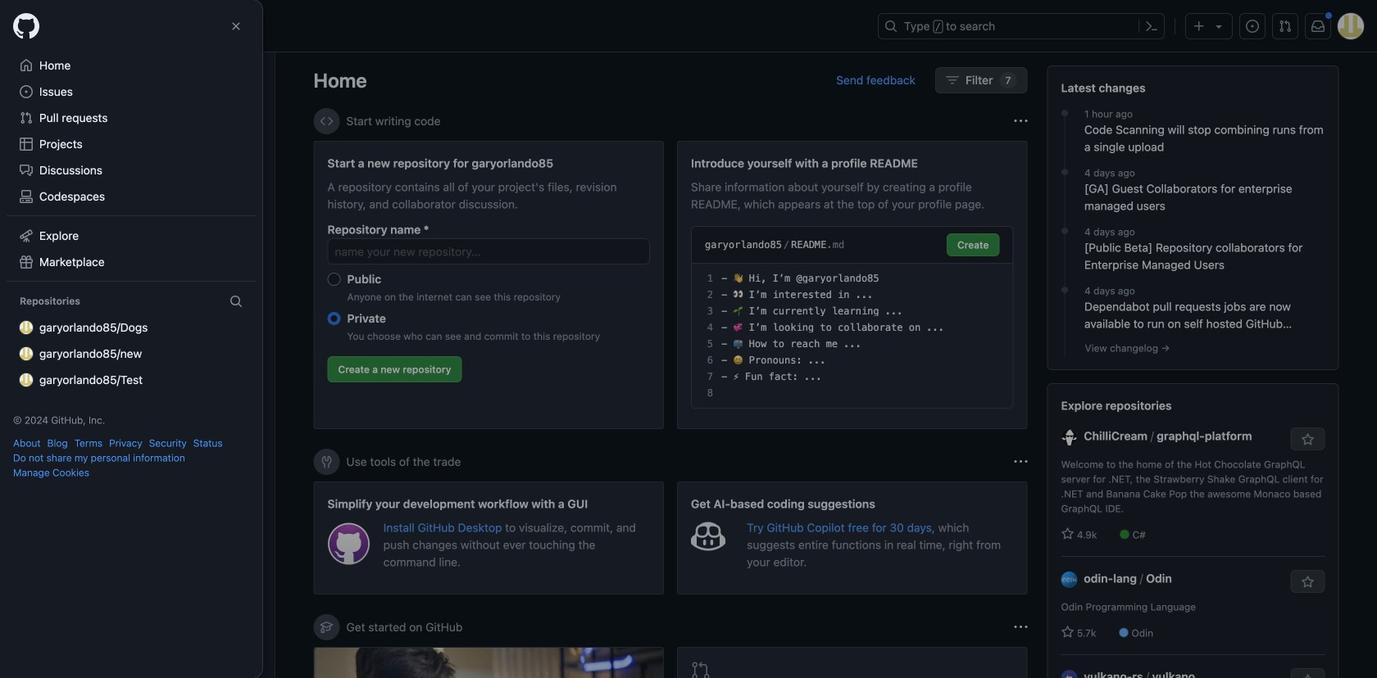 Task type: locate. For each thing, give the bounding box(es) containing it.
notifications image
[[1312, 20, 1325, 33]]

0 vertical spatial dot fill image
[[1059, 107, 1072, 120]]

2 dot fill image from the top
[[1059, 284, 1072, 297]]

1 dot fill image from the top
[[1059, 166, 1072, 179]]

1 vertical spatial dot fill image
[[1059, 225, 1072, 238]]

issue opened image
[[1246, 20, 1260, 33]]

git pull request image
[[1279, 20, 1292, 33]]

0 vertical spatial dot fill image
[[1059, 166, 1072, 179]]

dot fill image
[[1059, 107, 1072, 120], [1059, 225, 1072, 238]]

explore repositories navigation
[[1048, 384, 1340, 679]]

dot fill image
[[1059, 166, 1072, 179], [1059, 284, 1072, 297]]

2 dot fill image from the top
[[1059, 225, 1072, 238]]

1 vertical spatial dot fill image
[[1059, 284, 1072, 297]]

star image
[[1062, 626, 1075, 640]]



Task type: describe. For each thing, give the bounding box(es) containing it.
account element
[[0, 52, 276, 679]]

1 dot fill image from the top
[[1059, 107, 1072, 120]]

explore element
[[1048, 66, 1340, 679]]

command palette image
[[1146, 20, 1159, 33]]

star image
[[1062, 528, 1075, 541]]



Task type: vqa. For each thing, say whether or not it's contained in the screenshot.
star icon
yes



